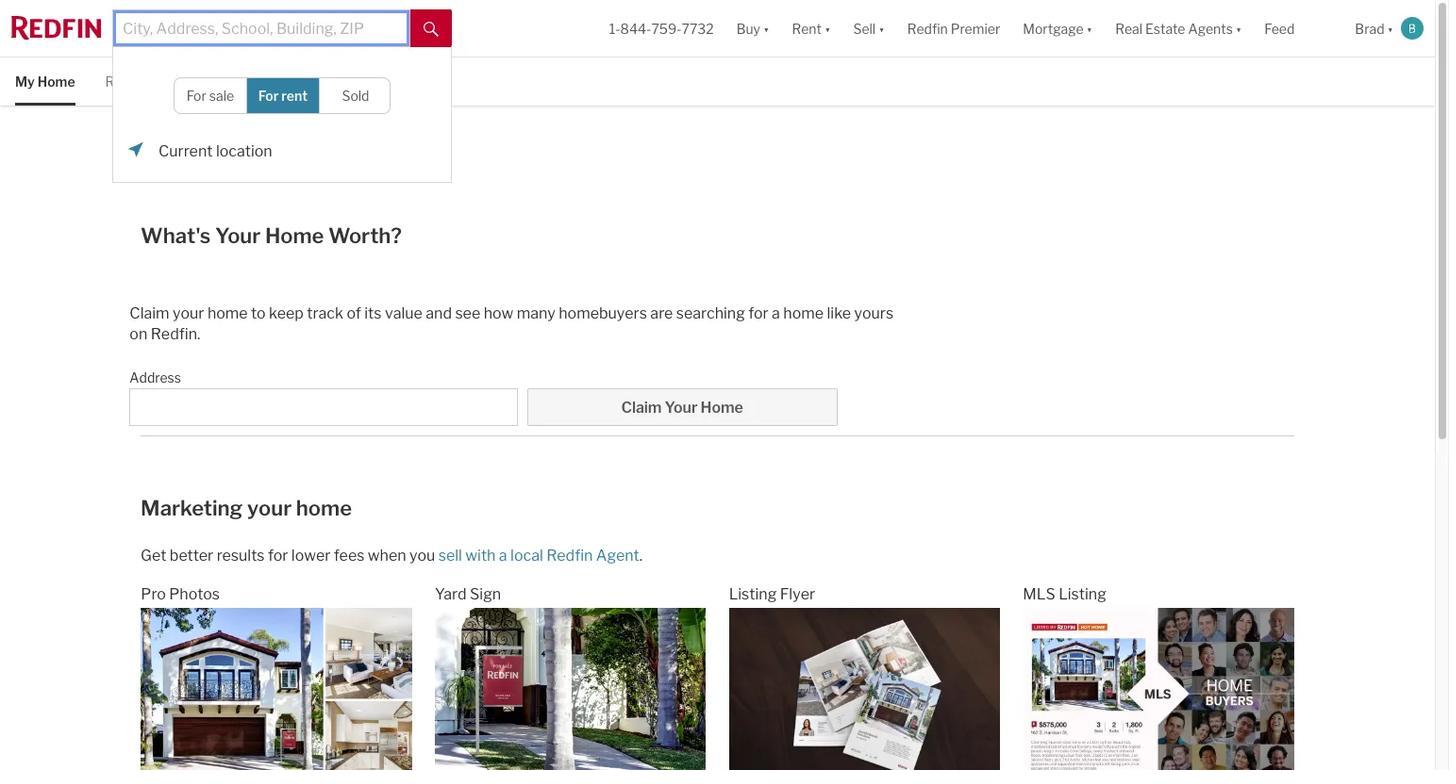 Task type: locate. For each thing, give the bounding box(es) containing it.
for rent
[[258, 88, 308, 104]]

selling
[[149, 74, 190, 90], [285, 74, 327, 90]]

claim inside button
[[621, 399, 662, 417]]

pro photos
[[141, 586, 220, 604]]

your up the redfin.
[[173, 305, 204, 323]]

1-844-759-7732
[[609, 20, 714, 36]]

claim
[[130, 305, 169, 323], [621, 399, 662, 417]]

homebuyers
[[559, 305, 647, 323]]

your up results
[[247, 496, 292, 521]]

▾ right "buy"
[[763, 20, 769, 36]]

photos
[[169, 586, 220, 604]]

1-844-759-7732 link
[[609, 20, 714, 36]]

▾ for rent ▾
[[824, 20, 831, 36]]

0 vertical spatial home
[[37, 74, 75, 90]]

marketing
[[141, 496, 243, 521]]

City, Address, School, Building, ZIP search field
[[112, 9, 410, 47]]

0 horizontal spatial for
[[268, 547, 288, 565]]

1 listing from the left
[[729, 586, 777, 604]]

home up lower
[[296, 496, 352, 521]]

0 vertical spatial a
[[772, 305, 780, 323]]

selling resources
[[285, 74, 395, 90]]

better
[[170, 547, 213, 565]]

claim your home button
[[527, 389, 837, 427]]

home
[[37, 74, 75, 90], [265, 224, 324, 248], [701, 399, 743, 417]]

redfin
[[907, 20, 948, 36], [105, 74, 146, 90]]

listing
[[729, 586, 777, 604], [1059, 586, 1106, 604]]

0 vertical spatial your
[[173, 305, 204, 323]]

home for claim your home to keep track of its value and see how many homebuyers are searching for a home like yours on redfin.
[[207, 305, 248, 323]]

For rent radio
[[247, 78, 320, 113]]

home inside button
[[701, 399, 743, 417]]

redfin premier button
[[896, 0, 1012, 57]]

redfin inside button
[[907, 20, 948, 36]]

for inside option
[[187, 88, 206, 104]]

2 for from the left
[[258, 88, 279, 104]]

options
[[193, 74, 241, 90]]

1 vertical spatial your
[[665, 399, 698, 417]]

option group
[[174, 77, 391, 114]]

current location
[[158, 142, 272, 160]]

sell ▾
[[853, 20, 885, 36]]

1 vertical spatial a
[[499, 547, 507, 565]]

user photo image
[[1401, 17, 1424, 40]]

my
[[15, 74, 35, 90]]

sale
[[209, 88, 234, 104]]

for right searching on the top
[[748, 305, 769, 323]]

1 horizontal spatial your
[[247, 496, 292, 521]]

resources
[[329, 74, 395, 90]]

redfin for redfin selling options ▾
[[105, 74, 146, 90]]

▾ for brad ▾
[[1387, 20, 1393, 36]]

a inside claim your home to keep track of its value and see how many homebuyers are searching for a home like yours on redfin.
[[772, 305, 780, 323]]

1 vertical spatial for
[[268, 547, 288, 565]]

1 horizontal spatial listing
[[1059, 586, 1106, 604]]

a
[[772, 305, 780, 323], [499, 547, 507, 565]]

home left like
[[783, 305, 824, 323]]

0 vertical spatial redfin
[[907, 20, 948, 36]]

your for what's
[[215, 224, 261, 248]]

professional listing flyer image
[[729, 609, 1000, 771]]

your
[[215, 224, 261, 248], [665, 399, 698, 417]]

home for what's your home worth?
[[265, 224, 324, 248]]

0 horizontal spatial selling
[[149, 74, 190, 90]]

redfin left premier
[[907, 20, 948, 36]]

1 horizontal spatial your
[[665, 399, 698, 417]]

rent ▾ button
[[792, 0, 831, 57]]

1 vertical spatial your
[[247, 496, 292, 521]]

2 horizontal spatial home
[[701, 399, 743, 417]]

for sale
[[187, 88, 234, 104]]

▾ right agents
[[1236, 20, 1242, 36]]

your inside claim your home to keep track of its value and see how many homebuyers are searching for a home like yours on redfin.
[[173, 305, 204, 323]]

1 horizontal spatial for
[[258, 88, 279, 104]]

redfin yard sign image
[[435, 609, 706, 771]]

what's your home worth?
[[141, 224, 402, 248]]

0 horizontal spatial listing
[[729, 586, 777, 604]]

real estate agents ▾ button
[[1104, 0, 1253, 57]]

your inside button
[[665, 399, 698, 417]]

▾
[[763, 20, 769, 36], [824, 20, 831, 36], [878, 20, 885, 36], [1086, 20, 1093, 36], [1236, 20, 1242, 36], [1387, 20, 1393, 36], [249, 72, 255, 88]]

1-
[[609, 20, 620, 36]]

None search field
[[130, 389, 518, 427]]

1 horizontal spatial for
[[748, 305, 769, 323]]

for left lower
[[268, 547, 288, 565]]

1 horizontal spatial redfin
[[907, 20, 948, 36]]

a right the with
[[499, 547, 507, 565]]

claim inside claim your home to keep track of its value and see how many homebuyers are searching for a home like yours on redfin.
[[130, 305, 169, 323]]

▾ right brad
[[1387, 20, 1393, 36]]

claim for claim your home
[[621, 399, 662, 417]]

listing left flyer
[[729, 586, 777, 604]]

0 horizontal spatial redfin
[[105, 74, 146, 90]]

sold
[[342, 88, 369, 104]]

1 vertical spatial home
[[265, 224, 324, 248]]

are
[[650, 305, 673, 323]]

▾ right rent
[[824, 20, 831, 36]]

1 selling from the left
[[149, 74, 190, 90]]

for inside radio
[[258, 88, 279, 104]]

1 horizontal spatial claim
[[621, 399, 662, 417]]

your
[[173, 305, 204, 323], [247, 496, 292, 521]]

redfin selling options ▾
[[105, 72, 255, 90]]

sell
[[853, 20, 876, 36]]

844-
[[620, 20, 651, 36]]

home left to
[[207, 305, 248, 323]]

sell ▾ button
[[853, 0, 885, 57]]

7732
[[682, 20, 714, 36]]

2 listing from the left
[[1059, 586, 1106, 604]]

0 horizontal spatial home
[[207, 305, 248, 323]]

yard sign
[[435, 586, 501, 604]]

0 vertical spatial your
[[215, 224, 261, 248]]

local mls listing image
[[1023, 609, 1294, 771]]

0 vertical spatial for
[[748, 305, 769, 323]]

1 horizontal spatial home
[[265, 224, 324, 248]]

for
[[748, 305, 769, 323], [268, 547, 288, 565]]

my home
[[15, 74, 75, 90]]

for
[[187, 88, 206, 104], [258, 88, 279, 104]]

value
[[385, 305, 422, 323]]

with
[[465, 547, 496, 565]]

listing right "mls" at the bottom right of page
[[1059, 586, 1106, 604]]

1 for from the left
[[187, 88, 206, 104]]

real estate agents ▾
[[1115, 20, 1242, 36]]

▾ right 'sale'
[[249, 72, 255, 88]]

1 horizontal spatial selling
[[285, 74, 327, 90]]

mortgage ▾
[[1023, 20, 1093, 36]]

0 horizontal spatial your
[[173, 305, 204, 323]]

1 horizontal spatial a
[[772, 305, 780, 323]]

redfin right my home
[[105, 74, 146, 90]]

your for claim
[[173, 305, 204, 323]]

redfin inside the redfin selling options ▾
[[105, 74, 146, 90]]

0 horizontal spatial home
[[37, 74, 75, 90]]

1 vertical spatial claim
[[621, 399, 662, 417]]

how
[[484, 305, 514, 323]]

▾ right sell
[[878, 20, 885, 36]]

for left rent at the left
[[258, 88, 279, 104]]

claim your home
[[621, 399, 743, 417]]

0 horizontal spatial for
[[187, 88, 206, 104]]

current
[[158, 142, 213, 160]]

For sale radio
[[175, 78, 247, 113]]

1 horizontal spatial home
[[296, 496, 352, 521]]

0 vertical spatial claim
[[130, 305, 169, 323]]

rent ▾
[[792, 20, 831, 36]]

claim your home to keep track of its value and see how many homebuyers are searching for a home like yours on redfin.
[[130, 305, 893, 344]]

a left like
[[772, 305, 780, 323]]

for left 'sale'
[[187, 88, 206, 104]]

1 vertical spatial redfin
[[105, 74, 146, 90]]

feed
[[1264, 20, 1295, 36]]

▾ right mortgage
[[1086, 20, 1093, 36]]

2 vertical spatial home
[[701, 399, 743, 417]]

sell ▾ button
[[842, 0, 896, 57]]

0 horizontal spatial claim
[[130, 305, 169, 323]]

0 horizontal spatial your
[[215, 224, 261, 248]]

mortgage ▾ button
[[1012, 0, 1104, 57]]



Task type: vqa. For each thing, say whether or not it's contained in the screenshot.
left Selling
yes



Task type: describe. For each thing, give the bounding box(es) containing it.
its
[[364, 305, 382, 323]]

0 horizontal spatial a
[[499, 547, 507, 565]]

worth?
[[328, 224, 402, 248]]

mls listing
[[1023, 586, 1106, 604]]

brad
[[1355, 20, 1384, 36]]

real estate agents ▾ link
[[1115, 0, 1242, 57]]

rent ▾ button
[[781, 0, 842, 57]]

buy ▾
[[736, 20, 769, 36]]

fees
[[334, 547, 365, 565]]

rent
[[792, 20, 822, 36]]

for for for rent
[[258, 88, 279, 104]]

results
[[217, 547, 265, 565]]

redfin premier
[[907, 20, 1000, 36]]

pro
[[141, 586, 166, 604]]

you
[[409, 547, 435, 565]]

mortgage ▾ button
[[1023, 0, 1093, 57]]

location
[[216, 142, 272, 160]]

searching
[[676, 305, 745, 323]]

and
[[426, 305, 452, 323]]

redfin.
[[151, 326, 200, 344]]

sell with a local redfin agent link
[[438, 547, 639, 565]]

feed button
[[1253, 0, 1344, 57]]

see
[[455, 305, 480, 323]]

get better results for lower fees when you sell with a local redfin agent .
[[141, 547, 643, 565]]

2 selling from the left
[[285, 74, 327, 90]]

premier
[[951, 20, 1000, 36]]

estate
[[1145, 20, 1185, 36]]

buy
[[736, 20, 760, 36]]

brad ▾
[[1355, 20, 1393, 36]]

current location button
[[158, 141, 436, 163]]

for inside claim your home to keep track of its value and see how many homebuyers are searching for a home like yours on redfin.
[[748, 305, 769, 323]]

like
[[827, 305, 851, 323]]

marketing your home
[[141, 496, 352, 521]]

▾ inside the redfin selling options ▾
[[249, 72, 255, 88]]

option group containing for sale
[[174, 77, 391, 114]]

rent
[[281, 88, 308, 104]]

flyer
[[780, 586, 815, 604]]

claim for claim your home to keep track of its value and see how many homebuyers are searching for a home like yours on redfin.
[[130, 305, 169, 323]]

your for marketing
[[247, 496, 292, 521]]

2 horizontal spatial home
[[783, 305, 824, 323]]

your for claim
[[665, 399, 698, 417]]

▾ for mortgage ▾
[[1086, 20, 1093, 36]]

track
[[307, 305, 343, 323]]

owner
[[129, 152, 213, 184]]

to
[[251, 305, 266, 323]]

selling resources link
[[285, 58, 395, 106]]

listing flyer
[[729, 586, 815, 604]]

▾ for buy ▾
[[763, 20, 769, 36]]

lower
[[291, 547, 331, 565]]

selling inside the redfin selling options ▾
[[149, 74, 190, 90]]

mortgage
[[1023, 20, 1084, 36]]

yard
[[435, 586, 467, 604]]

sign
[[470, 586, 501, 604]]

buy ▾ button
[[725, 0, 781, 57]]

owner dashboard
[[129, 152, 355, 184]]

my home link
[[15, 58, 75, 106]]

buy ▾ button
[[736, 0, 769, 57]]

real
[[1115, 20, 1143, 36]]

on
[[130, 326, 147, 344]]

redfin for redfin premier
[[907, 20, 948, 36]]

get
[[141, 547, 166, 565]]

when
[[368, 547, 406, 565]]

home for claim your home
[[701, 399, 743, 417]]

free professional listing photos image
[[141, 609, 412, 771]]

agents
[[1188, 20, 1233, 36]]

address
[[130, 370, 181, 386]]

▾ inside dropdown button
[[1236, 20, 1242, 36]]

sell
[[438, 547, 462, 565]]

yours
[[854, 305, 893, 323]]

keep
[[269, 305, 304, 323]]

for for for sale
[[187, 88, 206, 104]]

what's
[[141, 224, 211, 248]]

of
[[347, 305, 361, 323]]

Sold radio
[[320, 78, 391, 113]]

home for marketing your home
[[296, 496, 352, 521]]

submit search image
[[424, 21, 439, 37]]

dashboard
[[218, 152, 355, 184]]

mls
[[1023, 586, 1055, 604]]

759-
[[651, 20, 682, 36]]

many
[[517, 305, 556, 323]]

▾ for sell ▾
[[878, 20, 885, 36]]

local redfin agent
[[510, 547, 639, 565]]

.
[[639, 547, 643, 565]]



